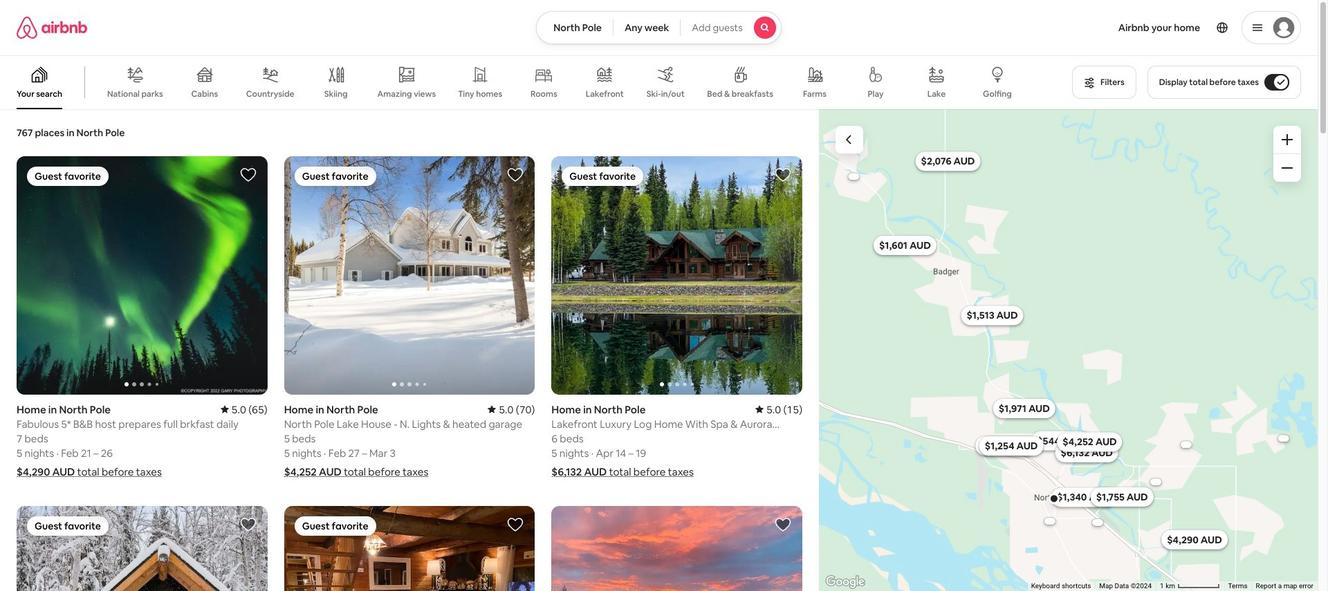 Task type: vqa. For each thing, say whether or not it's contained in the screenshot.
the middle 'Add to wishlist: Home in North Pole' Image
yes



Task type: locate. For each thing, give the bounding box(es) containing it.
2 add to wishlist: home in north pole image from the left
[[507, 167, 524, 183]]

group
[[17, 156, 268, 395], [284, 156, 535, 395], [552, 156, 803, 395], [17, 506, 268, 592], [284, 506, 535, 592], [552, 506, 803, 592]]

google map
showing 22 stays. region
[[819, 109, 1318, 592]]

5.0 out of 5 average rating,  15 reviews image
[[756, 403, 803, 416]]

1 horizontal spatial add to wishlist: home in north pole image
[[507, 167, 524, 183]]

None search field
[[537, 11, 782, 44]]

3 add to wishlist: home in north pole image from the left
[[775, 167, 792, 183]]

2 add to wishlist: cabin in north pole image from the left
[[507, 517, 524, 533]]

add to wishlist: home in north pole image
[[240, 167, 257, 183], [507, 167, 524, 183], [775, 167, 792, 183]]

google image
[[823, 574, 868, 592]]

1 add to wishlist: cabin in north pole image from the left
[[240, 517, 257, 533]]

1 horizontal spatial add to wishlist: cabin in north pole image
[[507, 517, 524, 533]]

0 horizontal spatial add to wishlist: cabin in north pole image
[[240, 517, 257, 533]]

0 horizontal spatial add to wishlist: home in north pole image
[[240, 167, 257, 183]]

5.0 out of 5 average rating,  70 reviews image
[[488, 403, 535, 416]]

1 add to wishlist: home in north pole image from the left
[[240, 167, 257, 183]]

add to wishlist: home in north pole image for 5.0 out of 5 average rating,  70 reviews image
[[507, 167, 524, 183]]

zoom in image
[[1282, 134, 1293, 145]]

add to wishlist: cabin in north pole image
[[240, 517, 257, 533], [507, 517, 524, 533]]

zoom out image
[[1282, 163, 1293, 174]]

2 horizontal spatial add to wishlist: home in north pole image
[[775, 167, 792, 183]]



Task type: describe. For each thing, give the bounding box(es) containing it.
add to wishlist: home in north pole image for 5.0 out of 5 average rating,  15 reviews image
[[775, 167, 792, 183]]

add to wishlist: home in north pole image for 5.0 out of 5 average rating,  65 reviews image
[[240, 167, 257, 183]]

profile element
[[798, 0, 1302, 55]]

5.0 out of 5 average rating,  65 reviews image
[[220, 403, 268, 416]]

the location you searched image
[[1049, 493, 1060, 504]]

add to wishlist: cabin in north pole image
[[775, 517, 792, 533]]



